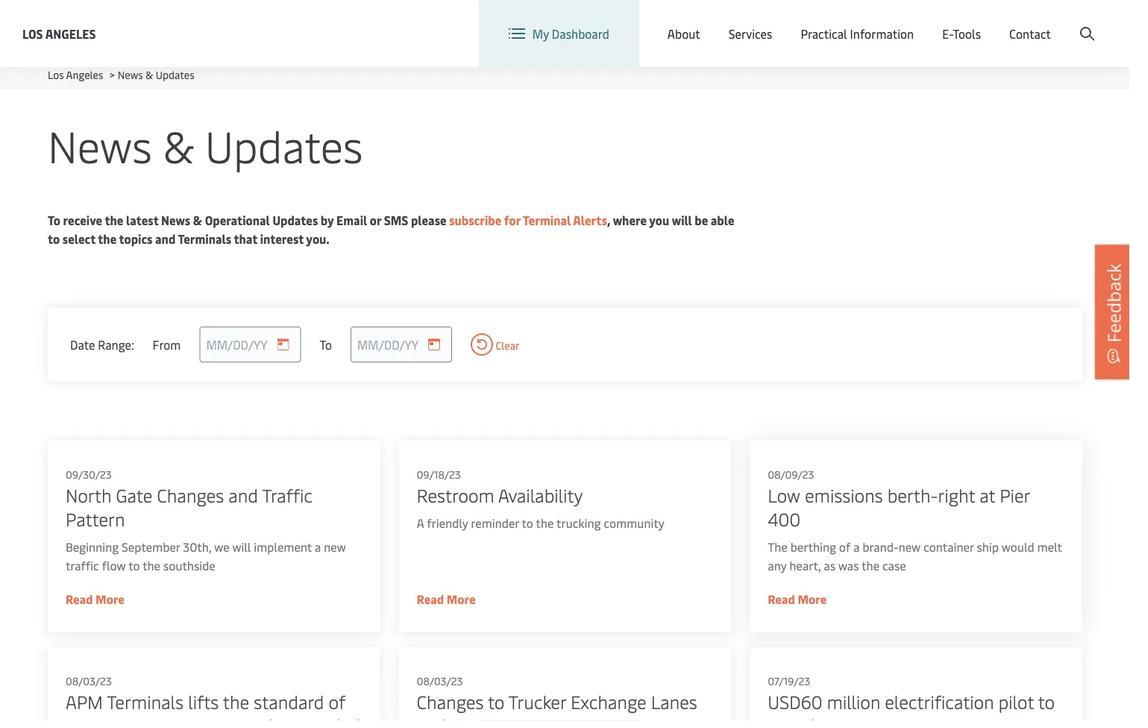 Task type: describe. For each thing, give the bounding box(es) containing it.
you
[[650, 212, 670, 228]]

subscribe
[[450, 212, 502, 228]]

changes inside '08/03/23 changes to trucker exchange lanes and express lanes'
[[417, 690, 484, 714]]

new inside the berthing of a brand-new container ship would melt any heart, as was the case
[[899, 539, 921, 555]]

global menu
[[843, 14, 911, 30]]

contact
[[1010, 26, 1052, 42]]

brand-
[[863, 539, 899, 555]]

will inside , where you will be able to select the topics and terminals that interest you.
[[672, 212, 693, 228]]

read for restroom availability
[[417, 592, 444, 608]]

switch location button
[[687, 14, 795, 30]]

login / create account link
[[954, 0, 1103, 44]]

speed
[[768, 714, 816, 722]]

clear
[[493, 339, 520, 353]]

express
[[451, 714, 512, 722]]

traffic
[[66, 558, 99, 574]]

, where you will be able to select the topics and terminals that interest you.
[[48, 212, 735, 247]]

beginning
[[66, 539, 119, 555]]

switch
[[711, 14, 746, 30]]

emissions
[[806, 483, 884, 508]]

ship
[[978, 539, 1000, 555]]

latest
[[126, 212, 159, 228]]

09/18/23
[[417, 468, 461, 482]]

09/18/23 restroom availability
[[417, 468, 583, 508]]

gate
[[116, 483, 153, 508]]

the down the availability
[[536, 515, 554, 532]]

or
[[370, 212, 382, 228]]

read more for restroom availability
[[417, 592, 476, 608]]

global
[[843, 14, 878, 30]]

availability
[[499, 483, 583, 508]]

and inside '08/03/23 changes to trucker exchange lanes and express lanes'
[[417, 714, 447, 722]]

subscribe for terminal alerts link
[[450, 212, 607, 228]]

e-tools
[[943, 26, 982, 42]]

port-
[[845, 714, 885, 722]]

more for low emissions berth-right at pier 400
[[798, 592, 827, 608]]

more for restroom availability
[[447, 592, 476, 608]]

e-
[[943, 26, 954, 42]]

From text field
[[200, 327, 301, 363]]

to for to receive the latest news & operational updates by email or sms please subscribe for terminal alerts
[[48, 212, 60, 228]]

pattern
[[66, 507, 125, 532]]

alerts
[[574, 212, 607, 228]]

the berthing of a brand-new container ship would melt any heart, as was the case
[[768, 539, 1063, 574]]

account
[[1059, 14, 1103, 30]]

exchange
[[571, 690, 647, 714]]

08/09/23
[[768, 468, 815, 482]]

2 vertical spatial &
[[193, 212, 202, 228]]

terminals inside , where you will be able to select the topics and terminals that interest you.
[[178, 231, 232, 247]]

global menu button
[[810, 0, 926, 44]]

new inside beginning september 30th, we will implement a new traffic flow to the southside
[[324, 539, 346, 555]]

where
[[613, 212, 647, 228]]

angeles for los angeles > news & updates
[[66, 68, 103, 82]]

07/19/23 usd60 million electrification pilot to speed up port-equipmen
[[768, 674, 1056, 722]]

heart,
[[790, 558, 822, 574]]

interest
[[260, 231, 304, 247]]

low
[[768, 483, 801, 508]]

select
[[63, 231, 96, 247]]

to inside , where you will be able to select the topics and terminals that interest you.
[[48, 231, 60, 247]]

sms
[[384, 212, 409, 228]]

article listing 2 image
[[0, 0, 1131, 61]]

to for to
[[320, 337, 332, 353]]

clear button
[[471, 334, 520, 356]]

of inside 08/03/23 apm terminals lifts the standard of customer connectivity with expande
[[329, 690, 346, 714]]

practical
[[801, 26, 848, 42]]

1 vertical spatial &
[[163, 115, 194, 174]]

and inside 09/30/23 north gate changes and traffic pattern
[[229, 483, 258, 508]]

for
[[504, 212, 521, 228]]

trucking
[[557, 515, 601, 532]]

we
[[214, 539, 230, 555]]

apm
[[66, 690, 103, 714]]

2 vertical spatial news
[[161, 212, 190, 228]]

angeles for los angeles
[[45, 25, 96, 41]]

the inside , where you will be able to select the topics and terminals that interest you.
[[98, 231, 117, 247]]

0 vertical spatial los angeles link
[[22, 24, 96, 43]]

flow
[[102, 558, 126, 574]]

able
[[711, 212, 735, 228]]

0 vertical spatial updates
[[156, 68, 195, 82]]

09/30/23 north gate changes and traffic pattern
[[66, 468, 313, 532]]

feedback button
[[1096, 245, 1131, 380]]

terminal
[[523, 212, 571, 228]]

connectivity
[[145, 714, 240, 722]]

southside
[[163, 558, 216, 574]]

contact button
[[1010, 0, 1052, 67]]

to receive the latest news & operational updates by email or sms please subscribe for terminal alerts
[[48, 212, 607, 228]]

more for north gate changes and traffic pattern
[[96, 592, 125, 608]]

services button
[[729, 0, 773, 67]]

To text field
[[351, 327, 452, 363]]

and inside , where you will be able to select the topics and terminals that interest you.
[[155, 231, 176, 247]]

los angeles
[[22, 25, 96, 41]]

from
[[153, 337, 181, 353]]

read for north gate changes and traffic pattern
[[66, 592, 93, 608]]

dashboard
[[552, 26, 610, 42]]

/
[[1014, 14, 1019, 30]]

september
[[122, 539, 180, 555]]

1 vertical spatial news
[[48, 115, 152, 174]]

standard
[[254, 690, 324, 714]]

container
[[924, 539, 975, 555]]

tools
[[954, 26, 982, 42]]

08/09/23 low emissions berth-right at pier 400
[[768, 468, 1031, 532]]

a inside the berthing of a brand-new container ship would melt any heart, as was the case
[[854, 539, 860, 555]]

09/30/23
[[66, 468, 112, 482]]

08/03/23 apm terminals lifts the standard of customer connectivity with expande
[[66, 674, 361, 722]]

my dashboard button
[[509, 0, 610, 67]]

melt
[[1038, 539, 1063, 555]]

to inside '08/03/23 changes to trucker exchange lanes and express lanes'
[[488, 690, 505, 714]]



Task type: vqa. For each thing, say whether or not it's contained in the screenshot.
Login
yes



Task type: locate. For each thing, give the bounding box(es) containing it.
0 horizontal spatial 08/03/23
[[66, 674, 112, 689]]

2 read from the left
[[417, 592, 444, 608]]

3 read from the left
[[768, 592, 796, 608]]

1 vertical spatial changes
[[417, 690, 484, 714]]

a right the implement
[[315, 539, 321, 555]]

1 horizontal spatial read more
[[417, 592, 476, 608]]

0 vertical spatial terminals
[[178, 231, 232, 247]]

read more
[[66, 592, 125, 608], [417, 592, 476, 608], [768, 592, 827, 608]]

2 horizontal spatial read more
[[768, 592, 827, 608]]

to left 'select'
[[48, 231, 60, 247]]

2 horizontal spatial more
[[798, 592, 827, 608]]

as
[[824, 558, 836, 574]]

electrification
[[886, 690, 995, 714]]

will
[[672, 212, 693, 228], [232, 539, 251, 555]]

receive
[[63, 212, 102, 228]]

usd60
[[768, 690, 823, 714]]

0 horizontal spatial changes
[[157, 483, 224, 508]]

0 vertical spatial will
[[672, 212, 693, 228]]

implement
[[254, 539, 312, 555]]

pilot
[[999, 690, 1035, 714]]

create
[[1021, 14, 1056, 30]]

will right we at the bottom
[[232, 539, 251, 555]]

the right lifts
[[223, 690, 249, 714]]

0 horizontal spatial new
[[324, 539, 346, 555]]

new up case
[[899, 539, 921, 555]]

the right 'select'
[[98, 231, 117, 247]]

1 a from the left
[[315, 539, 321, 555]]

switch location
[[711, 14, 795, 30]]

of inside the berthing of a brand-new container ship would melt any heart, as was the case
[[840, 539, 851, 555]]

of right standard
[[329, 690, 346, 714]]

1 horizontal spatial a
[[854, 539, 860, 555]]

1 horizontal spatial lanes
[[652, 690, 698, 714]]

million
[[828, 690, 881, 714]]

reminder
[[471, 515, 520, 532]]

community
[[604, 515, 665, 532]]

range:
[[98, 337, 134, 353]]

will inside beginning september 30th, we will implement a new traffic flow to the southside
[[232, 539, 251, 555]]

please
[[411, 212, 447, 228]]

the inside 08/03/23 apm terminals lifts the standard of customer connectivity with expande
[[223, 690, 249, 714]]

about
[[668, 26, 701, 42]]

1 horizontal spatial more
[[447, 592, 476, 608]]

1 vertical spatial will
[[232, 539, 251, 555]]

08/03/23 up the express
[[417, 674, 463, 689]]

menu
[[880, 14, 911, 30]]

my
[[533, 26, 549, 42]]

was
[[839, 558, 860, 574]]

the inside the berthing of a brand-new container ship would melt any heart, as was the case
[[862, 558, 880, 574]]

a friendly reminder to the trucking community
[[417, 515, 665, 532]]

and
[[155, 231, 176, 247], [229, 483, 258, 508], [417, 714, 447, 722]]

angeles left >
[[66, 68, 103, 82]]

the down brand- on the right of page
[[862, 558, 880, 574]]

practical information button
[[801, 0, 915, 67]]

terminals down operational
[[178, 231, 232, 247]]

1 new from the left
[[324, 539, 346, 555]]

1 horizontal spatial 08/03/23
[[417, 674, 463, 689]]

lanes right the express
[[516, 714, 563, 722]]

los angeles link left >
[[48, 68, 103, 82]]

400
[[768, 507, 801, 532]]

terminals inside 08/03/23 apm terminals lifts the standard of customer connectivity with expande
[[107, 690, 184, 714]]

1 more from the left
[[96, 592, 125, 608]]

0 vertical spatial changes
[[157, 483, 224, 508]]

08/03/23 for changes
[[417, 674, 463, 689]]

lanes
[[652, 690, 698, 714], [516, 714, 563, 722]]

lifts
[[188, 690, 219, 714]]

1 vertical spatial los angeles link
[[48, 68, 103, 82]]

restroom
[[417, 483, 495, 508]]

operational
[[205, 212, 270, 228]]

1 horizontal spatial will
[[672, 212, 693, 228]]

to inside beginning september 30th, we will implement a new traffic flow to the southside
[[129, 558, 140, 574]]

1 horizontal spatial new
[[899, 539, 921, 555]]

08/03/23 inside '08/03/23 changes to trucker exchange lanes and express lanes'
[[417, 674, 463, 689]]

to left trucker at bottom
[[488, 690, 505, 714]]

1 horizontal spatial read
[[417, 592, 444, 608]]

case
[[883, 558, 907, 574]]

2 08/03/23 from the left
[[417, 674, 463, 689]]

los for los angeles
[[22, 25, 43, 41]]

services
[[729, 26, 773, 42]]

los angeles link
[[22, 24, 96, 43], [48, 68, 103, 82]]

login
[[982, 14, 1011, 30]]

2 vertical spatial and
[[417, 714, 447, 722]]

that
[[234, 231, 258, 247]]

2 read more from the left
[[417, 592, 476, 608]]

angeles up los angeles > news & updates
[[45, 25, 96, 41]]

read more for low emissions berth-right at pier 400
[[768, 592, 827, 608]]

and left the express
[[417, 714, 447, 722]]

1 read from the left
[[66, 592, 93, 608]]

3 more from the left
[[798, 592, 827, 608]]

my dashboard
[[533, 26, 610, 42]]

1 vertical spatial of
[[329, 690, 346, 714]]

0 horizontal spatial will
[[232, 539, 251, 555]]

0 vertical spatial angeles
[[45, 25, 96, 41]]

location
[[749, 14, 795, 30]]

08/03/23 inside 08/03/23 apm terminals lifts the standard of customer connectivity with expande
[[66, 674, 112, 689]]

1 horizontal spatial los
[[48, 68, 64, 82]]

0 horizontal spatial and
[[155, 231, 176, 247]]

1 horizontal spatial to
[[320, 337, 332, 353]]

would
[[1002, 539, 1035, 555]]

customer
[[66, 714, 140, 722]]

0 horizontal spatial to
[[48, 212, 60, 228]]

you.
[[306, 231, 330, 247]]

trucker
[[509, 690, 567, 714]]

los angeles > news & updates
[[48, 68, 195, 82]]

topics
[[119, 231, 153, 247]]

08/03/23 up the apm
[[66, 674, 112, 689]]

3 read more from the left
[[768, 592, 827, 608]]

1 horizontal spatial changes
[[417, 690, 484, 714]]

2 horizontal spatial and
[[417, 714, 447, 722]]

1 vertical spatial to
[[320, 337, 332, 353]]

will left be
[[672, 212, 693, 228]]

0 vertical spatial &
[[146, 68, 153, 82]]

2 a from the left
[[854, 539, 860, 555]]

any
[[768, 558, 787, 574]]

news & updates
[[48, 115, 363, 174]]

a inside beginning september 30th, we will implement a new traffic flow to the southside
[[315, 539, 321, 555]]

0 horizontal spatial of
[[329, 690, 346, 714]]

0 vertical spatial news
[[118, 68, 143, 82]]

feedback
[[1102, 264, 1126, 343]]

2 more from the left
[[447, 592, 476, 608]]

07/19/23
[[768, 674, 811, 689]]

>
[[110, 68, 115, 82]]

terminals left lifts
[[107, 690, 184, 714]]

08/03/23 changes to trucker exchange lanes and express lanes
[[417, 674, 698, 722]]

0 horizontal spatial a
[[315, 539, 321, 555]]

and left 'traffic'
[[229, 483, 258, 508]]

new right the implement
[[324, 539, 346, 555]]

to right pilot
[[1039, 690, 1056, 714]]

08/03/23 for apm
[[66, 674, 112, 689]]

0 horizontal spatial lanes
[[516, 714, 563, 722]]

0 vertical spatial of
[[840, 539, 851, 555]]

and right topics
[[155, 231, 176, 247]]

a
[[315, 539, 321, 555], [854, 539, 860, 555]]

e-tools button
[[943, 0, 982, 67]]

1 horizontal spatial of
[[840, 539, 851, 555]]

berth-
[[888, 483, 939, 508]]

1 vertical spatial terminals
[[107, 690, 184, 714]]

date
[[70, 337, 95, 353]]

friendly
[[427, 515, 468, 532]]

1 vertical spatial angeles
[[66, 68, 103, 82]]

beginning september 30th, we will implement a new traffic flow to the southside
[[66, 539, 346, 574]]

of
[[840, 539, 851, 555], [329, 690, 346, 714]]

north
[[66, 483, 111, 508]]

los
[[22, 25, 43, 41], [48, 68, 64, 82]]

changes inside 09/30/23 north gate changes and traffic pattern
[[157, 483, 224, 508]]

los angeles link up los angeles > news & updates
[[22, 24, 96, 43]]

traffic
[[262, 483, 313, 508]]

2 vertical spatial updates
[[273, 212, 318, 228]]

by
[[321, 212, 334, 228]]

read for low emissions berth-right at pier 400
[[768, 592, 796, 608]]

0 vertical spatial los
[[22, 25, 43, 41]]

news right >
[[118, 68, 143, 82]]

news right 'latest'
[[161, 212, 190, 228]]

to down the availability
[[522, 515, 534, 532]]

date range:
[[70, 337, 134, 353]]

pier
[[1001, 483, 1031, 508]]

of up was
[[840, 539, 851, 555]]

practical information
[[801, 26, 915, 42]]

at
[[980, 483, 996, 508]]

1 vertical spatial and
[[229, 483, 258, 508]]

0 horizontal spatial los
[[22, 25, 43, 41]]

0 horizontal spatial read
[[66, 592, 93, 608]]

new
[[324, 539, 346, 555], [899, 539, 921, 555]]

the
[[105, 212, 123, 228], [98, 231, 117, 247], [536, 515, 554, 532], [143, 558, 161, 574], [862, 558, 880, 574], [223, 690, 249, 714]]

0 horizontal spatial read more
[[66, 592, 125, 608]]

los for los angeles > news & updates
[[48, 68, 64, 82]]

up
[[820, 714, 841, 722]]

email
[[337, 212, 367, 228]]

the down the september
[[143, 558, 161, 574]]

information
[[851, 26, 915, 42]]

news down >
[[48, 115, 152, 174]]

to right flow
[[129, 558, 140, 574]]

1 08/03/23 from the left
[[66, 674, 112, 689]]

a up was
[[854, 539, 860, 555]]

read more for north gate changes and traffic pattern
[[66, 592, 125, 608]]

1 vertical spatial los
[[48, 68, 64, 82]]

0 vertical spatial to
[[48, 212, 60, 228]]

1 read more from the left
[[66, 592, 125, 608]]

0 vertical spatial and
[[155, 231, 176, 247]]

2 horizontal spatial read
[[768, 592, 796, 608]]

the inside beginning september 30th, we will implement a new traffic flow to the southside
[[143, 558, 161, 574]]

1 vertical spatial updates
[[205, 115, 363, 174]]

,
[[607, 212, 611, 228]]

to
[[48, 212, 60, 228], [320, 337, 332, 353]]

the left 'latest'
[[105, 212, 123, 228]]

login / create account
[[982, 14, 1103, 30]]

to inside 07/19/23 usd60 million electrification pilot to speed up port-equipmen
[[1039, 690, 1056, 714]]

the
[[768, 539, 788, 555]]

1 horizontal spatial and
[[229, 483, 258, 508]]

0 horizontal spatial more
[[96, 592, 125, 608]]

lanes right exchange
[[652, 690, 698, 714]]

2 new from the left
[[899, 539, 921, 555]]



